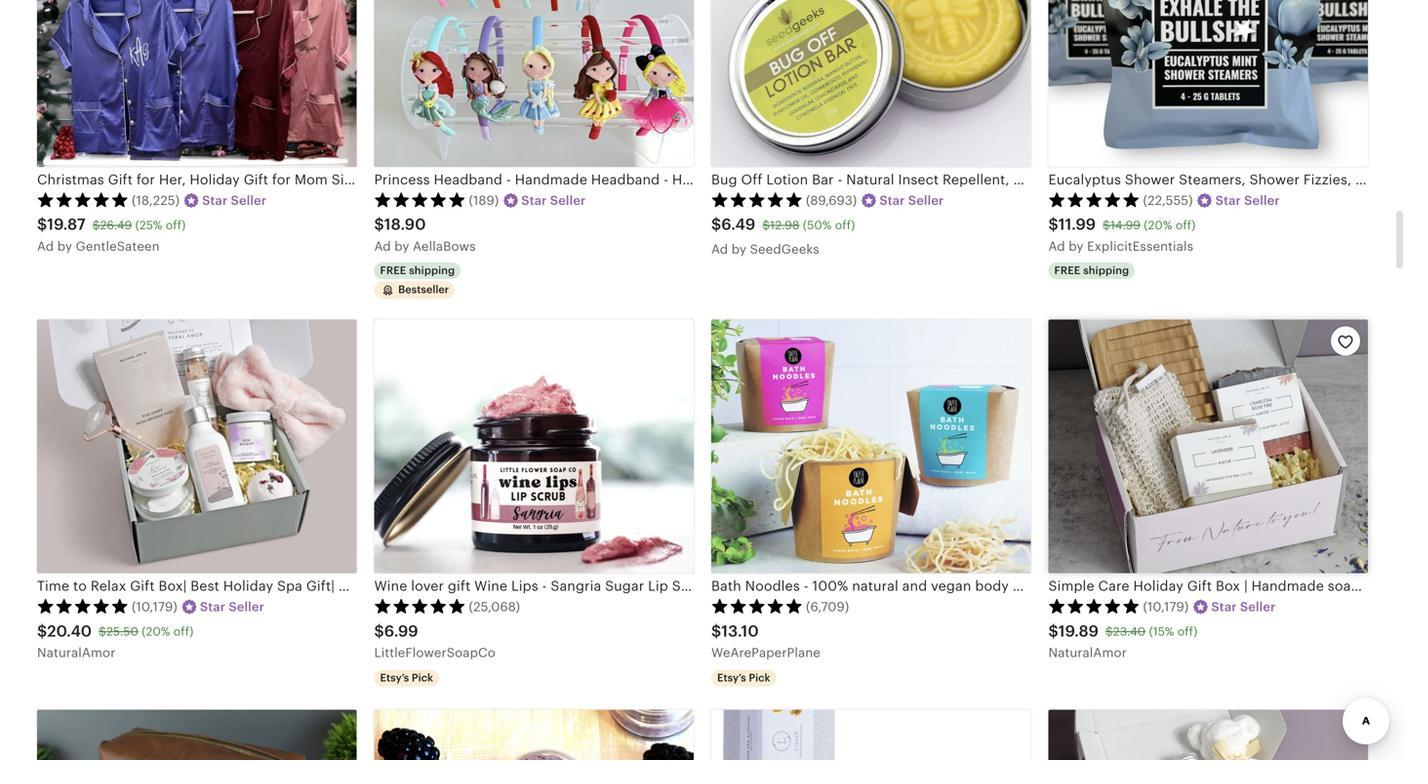 Task type: locate. For each thing, give the bounding box(es) containing it.
0 horizontal spatial free shipping
[[380, 264, 455, 277]]

$ inside $ 6.99 littleflowersoapco
[[374, 622, 384, 640]]

eucalyptus shower steamers, shower fizzies, shower bombs image
[[1049, 0, 1368, 167]]

a left the seedgeeks
[[711, 242, 720, 256]]

seller for 20.40
[[229, 600, 264, 614]]

pick down littleflowersoapco
[[412, 672, 433, 684]]

free
[[380, 264, 406, 277], [1054, 264, 1081, 277]]

d down 18.90
[[383, 239, 391, 254]]

1 horizontal spatial shipping
[[1083, 264, 1129, 277]]

5 out of 5 stars image for wine lover gift wine lips - sangria sugar lip scrub scrub funny stocking stuffers for girlfriend wife sister daughter best friend mom her image
[[374, 598, 466, 614]]

star for 6.49
[[880, 193, 905, 208]]

off) inside $ 20.40 $ 25.50 (20% off) naturalamor
[[173, 625, 194, 638]]

2 horizontal spatial shower
[[1356, 172, 1405, 188]]

star seller
[[202, 193, 267, 208], [521, 193, 586, 208], [880, 193, 944, 208], [1216, 193, 1280, 208], [200, 600, 264, 614], [1211, 600, 1276, 614]]

(189)
[[469, 193, 499, 208]]

3 shower from the left
[[1356, 172, 1405, 188]]

$ 11.99 $ 14.99 (20% off) a d b y explicitessentials
[[1049, 216, 1196, 254]]

5 out of 5 stars image up 6.99
[[374, 598, 466, 614]]

free down 11.99
[[1054, 264, 1081, 277]]

b down 18.90
[[394, 239, 403, 254]]

1 horizontal spatial (10,179)
[[1143, 600, 1189, 614]]

free shipping
[[380, 264, 455, 277], [1054, 264, 1129, 277]]

(18,225)
[[132, 193, 180, 208]]

y down 18.90
[[402, 239, 409, 254]]

5 out of 5 stars image up '19.89'
[[1049, 598, 1140, 614]]

free for aellabows
[[380, 264, 406, 277]]

(25%
[[135, 219, 162, 232]]

free for explicitessentials
[[1054, 264, 1081, 277]]

20.40
[[47, 622, 92, 640]]

etsy's down the wearepaperplane
[[717, 672, 746, 684]]

off)
[[166, 219, 186, 232], [835, 219, 855, 232], [1176, 219, 1196, 232], [173, 625, 194, 638], [1178, 625, 1198, 638]]

d down 6.49
[[720, 242, 728, 256]]

(10,179) up 25.50
[[132, 600, 177, 614]]

5 out of 5 stars image for princess headband - handmade headband - hair accessories for children - princess dress up - princes doll tiara. image
[[374, 192, 466, 208]]

shipping
[[409, 264, 455, 277], [1083, 264, 1129, 277]]

naturalamor down '19.89'
[[1049, 645, 1127, 660]]

2 etsy's pick from the left
[[717, 672, 770, 684]]

y down 19.87
[[65, 239, 72, 254]]

(20%
[[1144, 219, 1173, 232], [142, 625, 170, 638]]

a down eucalyptus
[[1049, 239, 1057, 254]]

b
[[57, 239, 66, 254], [394, 239, 403, 254], [1069, 239, 1077, 254], [732, 242, 740, 256]]

a inside $ 11.99 $ 14.99 (20% off) a d b y explicitessentials
[[1049, 239, 1057, 254]]

naturalamor for 19.89
[[1049, 645, 1127, 660]]

a inside the $ 18.90 a d b y aellabows
[[374, 239, 383, 254]]

1 horizontal spatial free
[[1054, 264, 1081, 277]]

0 horizontal spatial free
[[380, 264, 406, 277]]

d down 19.87
[[46, 239, 54, 254]]

shipping down $ 11.99 $ 14.99 (20% off) a d b y explicitessentials
[[1083, 264, 1129, 277]]

bath noodles - 100% natural and vegan body wash
[[711, 578, 1047, 594]]

shipping for explicitessentials
[[1083, 264, 1129, 277]]

a d b y seedgeeks
[[711, 242, 819, 256]]

b inside $ 19.87 $ 26.49 (25% off) a d b y gentlesateen
[[57, 239, 66, 254]]

shower right the 'fizzies,'
[[1356, 172, 1405, 188]]

0 horizontal spatial (10,179)
[[132, 600, 177, 614]]

y
[[65, 239, 72, 254], [402, 239, 409, 254], [1077, 239, 1084, 254], [740, 242, 747, 256]]

seller for 19.87
[[231, 193, 267, 208]]

shower up (22,555) on the right top of the page
[[1125, 172, 1175, 188]]

naturalamor
[[37, 645, 116, 660], [1049, 645, 1127, 660]]

seller
[[231, 193, 267, 208], [550, 193, 586, 208], [908, 193, 944, 208], [1244, 193, 1280, 208], [229, 600, 264, 614], [1240, 600, 1276, 614]]

etsy's pick down littleflowersoapco
[[380, 672, 433, 684]]

etsy's pick
[[380, 672, 433, 684], [717, 672, 770, 684]]

pick down the wearepaperplane
[[749, 672, 770, 684]]

off) right (15%
[[1178, 625, 1198, 638]]

(20% down (22,555) on the right top of the page
[[1144, 219, 1173, 232]]

1 etsy's from the left
[[380, 672, 409, 684]]

2 pick from the left
[[749, 672, 770, 684]]

(20% inside $ 11.99 $ 14.99 (20% off) a d b y explicitessentials
[[1144, 219, 1173, 232]]

1 free shipping from the left
[[380, 264, 455, 277]]

off) inside $ 19.87 $ 26.49 (25% off) a d b y gentlesateen
[[166, 219, 186, 232]]

5 out of 5 stars image up 20.40
[[37, 598, 129, 614]]

1 horizontal spatial pick
[[749, 672, 770, 684]]

0 horizontal spatial (20%
[[142, 625, 170, 638]]

d
[[46, 239, 54, 254], [383, 239, 391, 254], [1057, 239, 1065, 254], [720, 242, 728, 256]]

naturalamor inside $ 20.40 $ 25.50 (20% off) naturalamor
[[37, 645, 116, 660]]

etsy's down 6.99
[[380, 672, 409, 684]]

1 naturalamor from the left
[[37, 645, 116, 660]]

pick for 6.99
[[412, 672, 433, 684]]

off) right (25%
[[166, 219, 186, 232]]

b down 11.99
[[1069, 239, 1077, 254]]

steamers,
[[1179, 172, 1246, 188]]

0 horizontal spatial naturalamor
[[37, 645, 116, 660]]

2 etsy's from the left
[[717, 672, 746, 684]]

0 vertical spatial (20%
[[1144, 219, 1173, 232]]

d inside $ 11.99 $ 14.99 (20% off) a d b y explicitessentials
[[1057, 239, 1065, 254]]

off) inside $ 6.49 $ 12.98 (50% off)
[[835, 219, 855, 232]]

and
[[902, 578, 927, 594]]

(20% inside $ 20.40 $ 25.50 (20% off) naturalamor
[[142, 625, 170, 638]]

off) inside $ 11.99 $ 14.99 (20% off) a d b y explicitessentials
[[1176, 219, 1196, 232]]

5 out of 5 stars image up 18.90
[[374, 192, 466, 208]]

2 (10,179) from the left
[[1143, 600, 1189, 614]]

free shipping down $ 11.99 $ 14.99 (20% off) a d b y explicitessentials
[[1054, 264, 1129, 277]]

5 out of 5 stars image for simple care holiday gift box | handmade soap | all natural artisan soap gift| soap dish | gift for her| christmas image
[[1049, 598, 1140, 614]]

star seller for 11.99
[[1216, 193, 1280, 208]]

off) for 6.49
[[835, 219, 855, 232]]

$ 19.87 $ 26.49 (25% off) a d b y gentlesateen
[[37, 216, 186, 254]]

$ 18.90 a d b y aellabows
[[374, 216, 476, 254]]

1 horizontal spatial free shipping
[[1054, 264, 1129, 277]]

shipping up the bestseller
[[409, 264, 455, 277]]

0 horizontal spatial pick
[[412, 672, 433, 684]]

y down 11.99
[[1077, 239, 1084, 254]]

free up the bestseller
[[380, 264, 406, 277]]

1 free from the left
[[380, 264, 406, 277]]

$ inside the $ 18.90 a d b y aellabows
[[374, 216, 384, 233]]

b inside $ 11.99 $ 14.99 (20% off) a d b y explicitessentials
[[1069, 239, 1077, 254]]

19.89
[[1059, 622, 1099, 640]]

$ inside $ 6.49 $ 12.98 (50% off)
[[762, 219, 770, 232]]

5 out of 5 stars image down eucalyptus
[[1049, 192, 1140, 208]]

off) inside $ 19.89 $ 23.40 (15% off) naturalamor
[[1178, 625, 1198, 638]]

1 etsy's pick from the left
[[380, 672, 433, 684]]

18.90
[[384, 216, 426, 233]]

2 shipping from the left
[[1083, 264, 1129, 277]]

off) right 25.50
[[173, 625, 194, 638]]

gentlesateen
[[76, 239, 160, 254]]

a left gentlesateen
[[37, 239, 46, 254]]

0 horizontal spatial shipping
[[409, 264, 455, 277]]

5 out of 5 stars image
[[37, 192, 129, 208], [374, 192, 466, 208], [711, 192, 803, 208], [1049, 192, 1140, 208], [37, 598, 129, 614], [374, 598, 466, 614], [711, 598, 803, 614], [1049, 598, 1140, 614]]

1 vertical spatial (20%
[[142, 625, 170, 638]]

noodles
[[745, 578, 800, 594]]

1 horizontal spatial (20%
[[1144, 219, 1173, 232]]

13.10
[[721, 622, 759, 640]]

pick
[[412, 672, 433, 684], [749, 672, 770, 684]]

etsy's pick down the wearepaperplane
[[717, 672, 770, 684]]

bath
[[711, 578, 741, 594]]

2 free from the left
[[1054, 264, 1081, 277]]

0 horizontal spatial etsy's pick
[[380, 672, 433, 684]]

0 horizontal spatial etsy's
[[380, 672, 409, 684]]

etsy's
[[380, 672, 409, 684], [717, 672, 746, 684]]

naturalamor for 20.40
[[37, 645, 116, 660]]

free shipping up the bestseller
[[380, 264, 455, 277]]

a
[[37, 239, 46, 254], [374, 239, 383, 254], [1049, 239, 1057, 254], [711, 242, 720, 256]]

5 out of 5 stars image down noodles
[[711, 598, 803, 614]]

bestseller
[[398, 284, 449, 296]]

explicitessentials
[[1087, 239, 1194, 254]]

12.98
[[770, 219, 800, 232]]

eucalyptus
[[1049, 172, 1121, 188]]

off) right (50%
[[835, 219, 855, 232]]

2 naturalamor from the left
[[1049, 645, 1127, 660]]

d inside $ 19.87 $ 26.49 (25% off) a d b y gentlesateen
[[46, 239, 54, 254]]

naturalamor down 20.40
[[37, 645, 116, 660]]

(10,179)
[[132, 600, 177, 614], [1143, 600, 1189, 614]]

5 out of 5 stars image up 19.87
[[37, 192, 129, 208]]

1 (10,179) from the left
[[132, 600, 177, 614]]

star for 11.99
[[1216, 193, 1241, 208]]

shower bombs, shower fizzes bomb-set of  shower fizzy bombs, mothers day gift, bath fizzy, spa gift, mom gift set, gift set, spa set image
[[711, 710, 1031, 760]]

etsy's pick for 13.10
[[717, 672, 770, 684]]

1 horizontal spatial etsy's
[[717, 672, 746, 684]]

etsy's pick for 6.99
[[380, 672, 433, 684]]

5 out of 5 stars image for the bath noodles - 100% natural and vegan body wash image
[[711, 598, 803, 614]]

y inside $ 11.99 $ 14.99 (20% off) a d b y explicitessentials
[[1077, 239, 1084, 254]]

wine gifts. wine lip scrub. wine lover gift. natural lip scrub. wine gifts for women. sugar lip scrub. wine gift for her. stocking stuffers. image
[[374, 710, 694, 760]]

naturalamor inside $ 19.89 $ 23.40 (15% off) naturalamor
[[1049, 645, 1127, 660]]

a inside $ 19.87 $ 26.49 (25% off) a d b y gentlesateen
[[37, 239, 46, 254]]

26.49
[[100, 219, 132, 232]]

(10,179) up (15%
[[1143, 600, 1189, 614]]

0 horizontal spatial shower
[[1125, 172, 1175, 188]]

5 out of 5 stars image up 6.49
[[711, 192, 803, 208]]

shower left the 'fizzies,'
[[1250, 172, 1300, 188]]

1 shipping from the left
[[409, 264, 455, 277]]

(20% right 25.50
[[142, 625, 170, 638]]

23.40
[[1113, 625, 1146, 638]]

a left aellabows
[[374, 239, 383, 254]]

seller for 11.99
[[1244, 193, 1280, 208]]

1 horizontal spatial shower
[[1250, 172, 1300, 188]]

eucalyptus shower steamers, shower fizzies, shower
[[1049, 172, 1405, 188]]

etsy's for 6.99
[[380, 672, 409, 684]]

1 horizontal spatial naturalamor
[[1049, 645, 1127, 660]]

(50%
[[803, 219, 832, 232]]

2 free shipping from the left
[[1054, 264, 1129, 277]]

wine lover gift wine lips - sangria sugar lip scrub scrub funny stocking stuffers for girlfriend wife sister daughter best friend mom her image
[[374, 320, 694, 574]]

body
[[975, 578, 1009, 594]]

(6,709)
[[806, 600, 849, 614]]

b down 19.87
[[57, 239, 66, 254]]

1 pick from the left
[[412, 672, 433, 684]]

star
[[202, 193, 228, 208], [521, 193, 547, 208], [880, 193, 905, 208], [1216, 193, 1241, 208], [200, 600, 225, 614], [1211, 600, 1237, 614]]

shower
[[1125, 172, 1175, 188], [1250, 172, 1300, 188], [1356, 172, 1405, 188]]

1 horizontal spatial etsy's pick
[[717, 672, 770, 684]]

$
[[37, 216, 47, 233], [374, 216, 384, 233], [711, 216, 721, 233], [1049, 216, 1059, 233], [92, 219, 100, 232], [762, 219, 770, 232], [1103, 219, 1110, 232], [37, 622, 47, 640], [374, 622, 384, 640], [711, 622, 721, 640], [1049, 622, 1059, 640], [99, 625, 106, 638], [1106, 625, 1113, 638]]

pick for 13.10
[[749, 672, 770, 684]]

d down 11.99
[[1057, 239, 1065, 254]]

off) down (22,555) on the right top of the page
[[1176, 219, 1196, 232]]



Task type: vqa. For each thing, say whether or not it's contained in the screenshot.
Etsy's Pick
yes



Task type: describe. For each thing, give the bounding box(es) containing it.
bath noodles - 100% natural and vegan body wash image
[[711, 320, 1031, 574]]

1 shower from the left
[[1125, 172, 1175, 188]]

star for 20.40
[[200, 600, 225, 614]]

(20% for 11.99
[[1144, 219, 1173, 232]]

$ 20.40 $ 25.50 (20% off) naturalamor
[[37, 622, 194, 660]]

(89,693)
[[806, 193, 857, 208]]

simple care holiday gift box | handmade soap | all natural artisan soap gift| soap dish | gift for her| christmas image
[[1049, 320, 1368, 574]]

19.87
[[47, 216, 86, 233]]

(10,179) for 19.89
[[1143, 600, 1189, 614]]

$ 6.49 $ 12.98 (50% off)
[[711, 216, 855, 233]]

star for 19.89
[[1211, 600, 1237, 614]]

time to relax gift box| best holiday spa gift| christmas gift| thank you gift |gift basket for women| christmas gift image
[[37, 320, 357, 574]]

vegan
[[931, 578, 972, 594]]

y inside $ 19.87 $ 26.49 (25% off) a d b y gentlesateen
[[65, 239, 72, 254]]

2 shower from the left
[[1250, 172, 1300, 188]]

bug off lotion bar - natural insect repellent, solid lotion bar, body butter bar, with mango butter, beeswax, & sunflower oil image
[[711, 0, 1031, 167]]

$ 19.89 $ 23.40 (15% off) naturalamor
[[1049, 622, 1198, 660]]

y down 6.49
[[740, 242, 747, 256]]

100%
[[812, 578, 848, 594]]

wash
[[1013, 578, 1047, 594]]

(15%
[[1149, 625, 1174, 638]]

(22,555)
[[1143, 193, 1193, 208]]

(10,179) for 20.40
[[132, 600, 177, 614]]

b down 6.49
[[732, 242, 740, 256]]

free shipping for aellabows
[[380, 264, 455, 277]]

-
[[804, 578, 809, 594]]

5 out of 5 stars image for eucalyptus shower steamers, shower fizzies, shower bombs image on the top right
[[1049, 192, 1140, 208]]

princess headband - handmade headband - hair accessories for children - princess dress up - princes doll tiara. image
[[374, 0, 694, 167]]

christmas gift for her, holiday gift for mom sister wife, personalized gift, silk pajama, customized pajama set, personalized gift for women image
[[37, 0, 357, 167]]

6.49
[[721, 216, 756, 233]]

off) for 19.89
[[1178, 625, 1198, 638]]

(20% for 20.40
[[142, 625, 170, 638]]

star seller for 6.49
[[880, 193, 944, 208]]

off) for 11.99
[[1176, 219, 1196, 232]]

wearepaperplane
[[711, 645, 821, 660]]

personalised embroidered mens leather wash bag with strap black or brown - mens vegan leather toilet bag embroidered with initials image
[[37, 710, 357, 760]]

(25,068)
[[469, 600, 520, 614]]

seller for 19.89
[[1240, 600, 1276, 614]]

seller for 6.49
[[908, 193, 944, 208]]

off) for 20.40
[[173, 625, 194, 638]]

$ 13.10 wearepaperplane
[[711, 622, 821, 660]]

seedgeeks
[[750, 242, 819, 256]]

aellabows
[[413, 239, 476, 254]]

natural
[[852, 578, 899, 594]]

star seller for 19.87
[[202, 193, 267, 208]]

star seller for 20.40
[[200, 600, 264, 614]]

off) for 19.87
[[166, 219, 186, 232]]

y inside the $ 18.90 a d b y aellabows
[[402, 239, 409, 254]]

etsy's for 13.10
[[717, 672, 746, 684]]

5 out of 5 stars image for bug off lotion bar - natural insect repellent, solid lotion bar, body butter bar, with mango butter, beeswax, & sunflower oil image
[[711, 192, 803, 208]]

lovely you gift set| bath & body gift box| gift for her| birthday gift box| bridal gift| gift basket for women image
[[1049, 710, 1368, 760]]

11.99
[[1059, 216, 1096, 233]]

5 out of 5 stars image for christmas gift for her, holiday gift for mom sister wife, personalized gift, silk pajama, customized pajama set, personalized gift for women image
[[37, 192, 129, 208]]

14.99
[[1110, 219, 1141, 232]]

6.99
[[384, 622, 418, 640]]

star seller for 19.89
[[1211, 600, 1276, 614]]

25.50
[[106, 625, 138, 638]]

b inside the $ 18.90 a d b y aellabows
[[394, 239, 403, 254]]

star for 19.87
[[202, 193, 228, 208]]

littleflowersoapco
[[374, 645, 496, 660]]

fizzies,
[[1304, 172, 1352, 188]]

free shipping for explicitessentials
[[1054, 264, 1129, 277]]

$ 6.99 littleflowersoapco
[[374, 622, 496, 660]]

shipping for aellabows
[[409, 264, 455, 277]]

$ inside '$ 13.10 wearepaperplane'
[[711, 622, 721, 640]]

5 out of 5 stars image for time to relax gift box| best holiday spa gift| christmas gift| thank you gift |gift basket for women| christmas gift image
[[37, 598, 129, 614]]

d inside the $ 18.90 a d b y aellabows
[[383, 239, 391, 254]]



